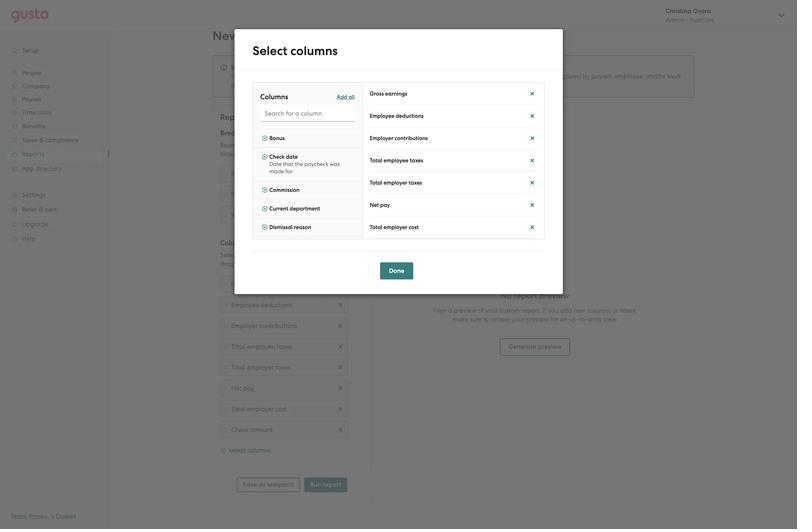 Task type: vqa. For each thing, say whether or not it's contained in the screenshot.
Select inside Select the columns you want to include. You can drag and drop the columns to reorder your report.
yes



Task type: describe. For each thing, give the bounding box(es) containing it.
select for select the columns you want to include. you can drag and drop the columns to reorder your report.
[[220, 252, 238, 259]]

your inside select the columns you want to include. you can drag and drop the columns to reorder your report.
[[330, 260, 343, 268]]

1 vertical spatial total employer cost
[[231, 405, 287, 413]]

1 , from the left
[[26, 513, 28, 520]]

select columns button
[[220, 446, 271, 456]]

pay inside column content "element"
[[243, 385, 254, 392]]

work
[[231, 211, 246, 219]]

list containing gross earnings
[[363, 83, 545, 261]]

date inside view a preview of your custom report. if you add new columns or filters, make sure to refresh your preview for an up-to-date view.
[[589, 316, 602, 323]]

x image for taxes
[[530, 157, 535, 164]]

current
[[270, 206, 289, 212]]

date inside check date date that the paycheck was made for
[[286, 154, 298, 160]]

learn more
[[257, 81, 291, 89]]

Search for a column search field
[[260, 106, 355, 122]]

date
[[270, 161, 282, 168]]

and inside we've combined our two custom report builders: employee and payroll. break down your data to create reports structured by payroll, employee, and/or work address.
[[401, 73, 413, 80]]

an
[[560, 316, 568, 323]]

:: for total employee taxes
[[224, 343, 228, 350]]

1 vertical spatial deductions
[[261, 301, 293, 309]]

up-
[[569, 316, 580, 323]]

how
[[292, 142, 305, 149]]

employee deductions inside select columns document
[[370, 113, 424, 119]]

employer contributions inside column content "element"
[[231, 322, 297, 329]]

:: for pay period
[[224, 170, 228, 178]]

columns inside select columns button
[[247, 447, 271, 455]]

generate preview
[[509, 343, 562, 351]]

address
[[248, 211, 271, 219]]

learn more link
[[257, 81, 291, 89]]

as
[[259, 481, 266, 489]]

column content element containing employer contributions
[[231, 321, 344, 330]]

payroll,
[[592, 73, 613, 80]]

gross earnings
[[370, 91, 408, 97]]

address.
[[231, 81, 256, 89]]

1 vertical spatial cost
[[276, 405, 287, 413]]

0 horizontal spatial total employer taxes
[[231, 364, 291, 371]]

builders:
[[346, 73, 370, 80]]

save as template button
[[237, 478, 300, 492]]

column content element containing total employer cost
[[231, 405, 344, 413]]

0 horizontal spatial employee deductions
[[231, 301, 293, 309]]

privacy
[[29, 513, 48, 520]]

check amount
[[231, 426, 273, 434]]

for inside view a preview of your custom report. if you add new columns or filters, make sure to refresh your preview for an up-to-date view.
[[551, 316, 559, 323]]

select the columns you want to include. you can drag and drop the columns to reorder your report.
[[220, 252, 364, 268]]

:: gross earnings
[[224, 280, 274, 288]]

made
[[270, 168, 284, 175]]

to right want
[[304, 252, 310, 259]]

data
[[488, 73, 502, 80]]

to-
[[580, 316, 589, 323]]

list containing bonus
[[253, 129, 362, 255]]

custom inside view a preview of your custom report. if you add new columns or filters, make sure to refresh your preview for an up-to-date view.
[[500, 307, 521, 314]]

all
[[349, 94, 355, 100]]

paycheck
[[305, 161, 329, 168]]

report inside button
[[323, 481, 342, 489]]

circle plus image for bonus
[[262, 135, 268, 142]]

filters,
[[620, 307, 638, 314]]

department
[[290, 206, 320, 212]]

report inside reorder these to change how your report is broken down.
[[320, 142, 338, 149]]

circle plus image for current department
[[262, 206, 268, 212]]

reason
[[294, 224, 311, 231]]

your right refresh
[[512, 316, 525, 323]]

pay inside list
[[381, 202, 390, 208]]

net pay inside column content "element"
[[231, 385, 254, 392]]

report up introducing
[[242, 28, 278, 43]]

more
[[275, 81, 291, 89]]

amount
[[250, 426, 273, 434]]

broken
[[220, 150, 240, 158]]

introducing a unified report builder
[[231, 63, 347, 72]]

earnings inside list
[[385, 91, 408, 97]]

1 vertical spatial by
[[261, 129, 269, 137]]

total employee taxes inside select columns document
[[370, 157, 424, 164]]

employee,
[[615, 73, 645, 80]]

columns inside select columns document
[[291, 43, 338, 58]]

you
[[335, 252, 346, 259]]

1 vertical spatial employee
[[231, 191, 259, 198]]

current department
[[270, 206, 320, 212]]

:: for work address
[[224, 211, 228, 219]]

to inside we've combined our two custom report builders: employee and payroll. break down your data to create reports structured by payroll, employee, and/or work address.
[[503, 73, 509, 80]]

generate
[[509, 343, 537, 351]]

done
[[389, 267, 405, 275]]

:: for total employer cost
[[224, 405, 228, 413]]

column content element containing gross earnings
[[231, 280, 344, 289]]

save as template
[[243, 481, 294, 489]]

column content element containing total employer taxes
[[231, 363, 344, 372]]

reorder these to change how your report is broken down.
[[220, 142, 344, 158]]

introducing a unified report builder alert
[[213, 55, 695, 97]]

select
[[229, 447, 246, 455]]

add all
[[337, 94, 355, 100]]

to inside reorder these to change how your report is broken down.
[[262, 142, 268, 149]]

view a preview of your custom report. if you add new columns or filters, make sure to refresh your preview for an up-to-date view.
[[433, 307, 638, 323]]

reorder
[[220, 142, 243, 149]]

payroll.
[[414, 73, 436, 80]]

add all button
[[337, 92, 355, 102]]

employee inside list
[[384, 157, 409, 164]]

reports
[[530, 73, 551, 80]]

for inside check date date that the paycheck was made for
[[286, 168, 293, 175]]

run report button
[[304, 478, 347, 492]]

0 horizontal spatial net
[[231, 385, 242, 392]]

new
[[213, 28, 239, 43]]

these
[[244, 142, 260, 149]]

by inside we've combined our two custom report builders: employee and payroll. break down your data to create reports structured by payroll, employee, and/or work address.
[[583, 73, 590, 80]]

net inside select columns document
[[370, 202, 379, 208]]

deductions inside select columns document
[[396, 113, 424, 119]]

your right of
[[486, 307, 498, 314]]

employee inside column content "element"
[[231, 301, 259, 309]]

drop
[[249, 260, 262, 268]]

:: for net pay
[[224, 384, 228, 392]]

a for preview
[[449, 307, 452, 314]]

your inside we've combined our two custom report builders: employee and payroll. break down your data to create reports structured by payroll, employee, and/or work address.
[[473, 73, 486, 80]]

terms link
[[11, 513, 26, 520]]

want
[[287, 252, 302, 259]]

can
[[347, 252, 358, 259]]

period
[[243, 170, 262, 178]]

home image
[[11, 8, 49, 23]]

report inside we've combined our two custom report builders: employee and payroll. break down your data to create reports structured by payroll, employee, and/or work address.
[[326, 73, 344, 80]]

save
[[243, 481, 257, 489]]

1 vertical spatial the
[[239, 252, 249, 259]]

:: for employer contributions
[[224, 322, 228, 330]]

two
[[291, 73, 302, 80]]

&
[[50, 513, 54, 520]]

report preview
[[384, 112, 442, 122]]

terms , privacy , & cookies
[[11, 513, 76, 520]]

to inside view a preview of your custom report. if you add new columns or filters, make sure to refresh your preview for an up-to-date view.
[[484, 316, 490, 323]]

refresh
[[491, 316, 511, 323]]

reorder
[[308, 260, 329, 268]]

1 vertical spatial columns
[[220, 239, 248, 247]]

of
[[478, 307, 484, 314]]

check for check date date that the paycheck was made for
[[270, 154, 285, 160]]

you inside select the columns you want to include. you can drag and drop the columns to reorder your report.
[[275, 252, 286, 259]]

no
[[501, 291, 512, 301]]

view
[[433, 307, 447, 314]]

4 :: from the top
[[224, 280, 228, 288]]

1 x image from the top
[[530, 91, 535, 97]]

no report preview
[[501, 291, 570, 301]]



Task type: locate. For each thing, give the bounding box(es) containing it.
report down "gross earnings"
[[384, 112, 409, 122]]

9 :: from the top
[[224, 384, 228, 392]]

report builder
[[220, 112, 275, 122]]

dismissal
[[270, 224, 293, 231]]

1 horizontal spatial down
[[456, 73, 472, 80]]

select inside select the columns you want to include. you can drag and drop the columns to reorder your report.
[[220, 252, 238, 259]]

None checkbox
[[328, 166, 344, 182]]

5 circle plus image from the top
[[262, 224, 268, 231]]

1 vertical spatial you
[[549, 307, 559, 314]]

the
[[295, 161, 303, 168], [239, 252, 249, 259], [264, 260, 273, 268]]

deductions
[[396, 113, 424, 119], [261, 301, 293, 309]]

our
[[280, 73, 290, 80]]

columns down learn more link
[[260, 93, 288, 101]]

x image for employer contributions
[[530, 135, 535, 142]]

1 horizontal spatial employee deductions
[[370, 113, 424, 119]]

select columns
[[253, 43, 338, 58]]

for left an on the right
[[551, 316, 559, 323]]

0 vertical spatial earnings
[[385, 91, 408, 97]]

1 horizontal spatial net
[[370, 202, 379, 208]]

3 column content element from the top
[[231, 321, 344, 330]]

0 vertical spatial gross
[[370, 91, 384, 97]]

0 horizontal spatial the
[[239, 252, 249, 259]]

0 vertical spatial builder
[[324, 63, 347, 72]]

we've combined our two custom report builders: employee and payroll. break down your data to create reports structured by payroll, employee, and/or work address.
[[231, 73, 682, 89]]

a for unified
[[271, 63, 275, 72]]

pay
[[381, 202, 390, 208], [243, 385, 254, 392]]

1 vertical spatial employee deductions
[[231, 301, 293, 309]]

preview
[[411, 112, 442, 122], [540, 291, 570, 301], [454, 307, 477, 314], [527, 316, 549, 323], [538, 343, 562, 351]]

1 vertical spatial builder
[[248, 112, 275, 122]]

1 horizontal spatial report
[[384, 112, 409, 122]]

columns up the drag
[[220, 239, 248, 247]]

1 horizontal spatial total employer taxes
[[370, 180, 422, 186]]

8 :: from the top
[[224, 364, 228, 371]]

check up date on the top of page
[[270, 154, 285, 160]]

custom up refresh
[[500, 307, 521, 314]]

10 :: from the top
[[224, 405, 228, 413]]

columns down want
[[275, 260, 299, 268]]

custom inside we've combined our two custom report builders: employee and payroll. break down your data to create reports structured by payroll, employee, and/or work address.
[[304, 73, 325, 80]]

employee inside list
[[370, 113, 395, 119]]

deductions down :: gross earnings
[[261, 301, 293, 309]]

3 x image from the top
[[530, 224, 535, 231]]

employee
[[370, 113, 395, 119], [231, 191, 259, 198], [231, 301, 259, 309]]

date left view. in the right of the page
[[589, 316, 602, 323]]

total employer taxes inside select columns document
[[370, 180, 422, 186]]

taxes
[[410, 157, 424, 164], [409, 180, 422, 186], [277, 343, 292, 350], [276, 364, 291, 371]]

module__icon___go7vc image
[[220, 448, 226, 454]]

down.
[[242, 150, 260, 158]]

was
[[330, 161, 340, 168]]

1 vertical spatial down
[[241, 129, 259, 137]]

1 vertical spatial x image
[[530, 157, 535, 164]]

2 horizontal spatial the
[[295, 161, 303, 168]]

unified
[[277, 63, 300, 72]]

your left data
[[473, 73, 486, 80]]

check inside check date date that the paycheck was made for
[[270, 154, 285, 160]]

1 horizontal spatial pay
[[381, 202, 390, 208]]

privacy link
[[29, 513, 48, 520]]

1 horizontal spatial builder
[[324, 63, 347, 72]]

2 report from the left
[[384, 112, 409, 122]]

employee down pay period
[[231, 191, 259, 198]]

1 horizontal spatial total employee taxes
[[370, 157, 424, 164]]

0 vertical spatial employer
[[370, 135, 394, 142]]

employer inside list
[[370, 135, 394, 142]]

builder up builders:
[[324, 63, 347, 72]]

or
[[613, 307, 619, 314]]

down up these on the top of page
[[241, 129, 259, 137]]

learn
[[257, 81, 274, 89]]

to
[[503, 73, 509, 80], [262, 142, 268, 149], [304, 252, 310, 259], [300, 260, 306, 268], [484, 316, 490, 323]]

6 column content element from the top
[[231, 384, 344, 393]]

work
[[668, 73, 682, 80]]

new
[[574, 307, 586, 314]]

0 vertical spatial date
[[286, 154, 298, 160]]

0 horizontal spatial net pay
[[231, 385, 254, 392]]

combined
[[250, 73, 279, 80]]

structured
[[552, 73, 582, 80]]

and left drop at the left of page
[[236, 260, 247, 268]]

and left payroll.
[[401, 73, 413, 80]]

earnings up report preview
[[385, 91, 408, 97]]

check
[[270, 154, 285, 160], [231, 426, 249, 434]]

report right run
[[323, 481, 342, 489]]

create
[[510, 73, 529, 80]]

a up combined
[[271, 63, 275, 72]]

the up :: gross earnings
[[239, 252, 249, 259]]

columns
[[291, 43, 338, 58], [250, 252, 274, 259], [275, 260, 299, 268], [587, 307, 611, 314], [247, 447, 271, 455]]

0 vertical spatial check
[[270, 154, 285, 160]]

you inside view a preview of your custom report. if you add new columns or filters, make sure to refresh your preview for an up-to-date view.
[[549, 307, 559, 314]]

report for report preview
[[384, 112, 409, 122]]

7 column content element from the top
[[231, 405, 344, 413]]

0 horizontal spatial employer
[[231, 322, 258, 329]]

0 horizontal spatial gross
[[231, 281, 247, 288]]

builder inside alert
[[324, 63, 347, 72]]

down
[[456, 73, 472, 80], [241, 129, 259, 137]]

report right no
[[514, 291, 538, 301]]

0 horizontal spatial you
[[275, 252, 286, 259]]

7 :: from the top
[[224, 343, 228, 350]]

1 horizontal spatial for
[[551, 316, 559, 323]]

is
[[340, 142, 344, 149]]

1 vertical spatial pay
[[243, 385, 254, 392]]

0 vertical spatial columns
[[260, 93, 288, 101]]

0 vertical spatial deductions
[[396, 113, 424, 119]]

employee deductions down :: gross earnings
[[231, 301, 293, 309]]

break right payroll.
[[437, 73, 454, 80]]

1 vertical spatial total employee taxes
[[231, 343, 292, 350]]

and inside select the columns you want to include. you can drag and drop the columns to reorder your report.
[[236, 260, 247, 268]]

circle plus image right down.
[[262, 154, 268, 160]]

make
[[453, 316, 469, 323]]

break up reorder
[[220, 129, 239, 137]]

1 horizontal spatial and
[[401, 73, 413, 80]]

gross down the drag
[[231, 281, 247, 288]]

sure
[[470, 316, 482, 323]]

None checkbox
[[328, 187, 344, 203], [328, 207, 344, 223], [328, 187, 344, 203], [328, 207, 344, 223]]

report up reorder
[[220, 112, 246, 122]]

by left payroll, in the right top of the page
[[583, 73, 590, 80]]

1 horizontal spatial by
[[583, 73, 590, 80]]

6 :: from the top
[[224, 322, 228, 330]]

circle plus image left bonus
[[262, 135, 268, 142]]

you right the if
[[549, 307, 559, 314]]

the right that
[[295, 161, 303, 168]]

0 horizontal spatial a
[[271, 63, 275, 72]]

your inside reorder these to change how your report is broken down.
[[306, 142, 319, 149]]

down inside we've combined our two custom report builders: employee and payroll. break down your data to create reports structured by payroll, employee, and/or work address.
[[456, 73, 472, 80]]

by left bonus
[[261, 129, 269, 137]]

commission
[[270, 187, 300, 193]]

3 x image from the top
[[530, 180, 535, 186]]

0 vertical spatial report.
[[345, 260, 364, 268]]

select for select columns
[[253, 43, 288, 58]]

2 column content element from the top
[[231, 301, 344, 309]]

11 :: from the top
[[224, 426, 228, 434]]

2 vertical spatial x image
[[530, 224, 535, 231]]

circle plus image for commission
[[262, 187, 268, 193]]

0 horizontal spatial and
[[236, 260, 247, 268]]

1 vertical spatial employer
[[231, 322, 258, 329]]

0 horizontal spatial check
[[231, 426, 249, 434]]

cookies
[[56, 513, 76, 520]]

1 vertical spatial a
[[449, 307, 452, 314]]

0 horizontal spatial total employer cost
[[231, 405, 287, 413]]

report for report builder
[[220, 112, 246, 122]]

1 horizontal spatial columns
[[260, 93, 288, 101]]

column content element
[[231, 280, 344, 289], [231, 301, 344, 309], [231, 321, 344, 330], [231, 342, 344, 351], [231, 363, 344, 372], [231, 384, 344, 393], [231, 405, 344, 413], [231, 425, 344, 434]]

3 circle plus image from the top
[[262, 187, 268, 193]]

employee deductions down "gross earnings"
[[370, 113, 424, 119]]

change
[[269, 142, 291, 149]]

the right drop at the left of page
[[264, 260, 273, 268]]

column content element containing net pay
[[231, 384, 344, 393]]

column content element containing check amount
[[231, 425, 344, 434]]

gross right all
[[370, 91, 384, 97]]

0 horizontal spatial contributions
[[260, 322, 297, 329]]

1 vertical spatial employer contributions
[[231, 322, 297, 329]]

, left the privacy link
[[26, 513, 28, 520]]

3 :: from the top
[[224, 211, 228, 219]]

to down of
[[484, 316, 490, 323]]

report up add
[[326, 73, 344, 80]]

x image for total employer taxes
[[530, 180, 535, 186]]

preview inside button
[[538, 343, 562, 351]]

2 x image from the top
[[530, 135, 535, 142]]

1 horizontal spatial net pay
[[370, 202, 390, 208]]

pay
[[231, 170, 242, 178]]

1 horizontal spatial cost
[[409, 224, 419, 231]]

1 vertical spatial break
[[220, 129, 239, 137]]

0 horizontal spatial for
[[286, 168, 293, 175]]

0 horizontal spatial earnings
[[249, 281, 274, 288]]

check inside column content "element"
[[231, 426, 249, 434]]

0 vertical spatial contributions
[[395, 135, 428, 142]]

employer contributions inside list
[[370, 135, 428, 142]]

employee down :: gross earnings
[[231, 301, 259, 309]]

1 horizontal spatial report.
[[522, 307, 542, 314]]

columns inside view a preview of your custom report. if you add new columns or filters, make sure to refresh your preview for an up-to-date view.
[[587, 307, 611, 314]]

1 :: from the top
[[224, 170, 228, 178]]

cost inside select columns document
[[409, 224, 419, 231]]

0 vertical spatial you
[[275, 252, 286, 259]]

to right data
[[503, 73, 509, 80]]

0 horizontal spatial pay
[[243, 385, 254, 392]]

a inside view a preview of your custom report. if you add new columns or filters, make sure to refresh your preview for an up-to-date view.
[[449, 307, 452, 314]]

report up 'two'
[[302, 63, 322, 72]]

drag
[[220, 260, 234, 268]]

that
[[283, 161, 294, 168]]

2 x image from the top
[[530, 157, 535, 164]]

1 horizontal spatial employer contributions
[[370, 135, 428, 142]]

view.
[[604, 316, 618, 323]]

,
[[26, 513, 28, 520], [48, 513, 49, 520]]

dismissal reason
[[270, 224, 311, 231]]

gross inside :: gross earnings
[[231, 281, 247, 288]]

list
[[363, 83, 545, 261], [253, 129, 362, 255]]

work address
[[231, 211, 271, 219]]

1 vertical spatial net
[[231, 385, 242, 392]]

0 horizontal spatial date
[[286, 154, 298, 160]]

, left &
[[48, 513, 49, 520]]

0 vertical spatial total employer taxes
[[370, 180, 422, 186]]

down left data
[[456, 73, 472, 80]]

columns up view. in the right of the page
[[587, 307, 611, 314]]

:: for total employer taxes
[[224, 364, 228, 371]]

a
[[271, 63, 275, 72], [449, 307, 452, 314]]

circle plus image for dismissal reason
[[262, 224, 268, 231]]

builder up break down by (optional)
[[248, 112, 275, 122]]

:: for employee deductions
[[224, 301, 228, 309]]

and/or
[[646, 73, 666, 80]]

columns inside document
[[260, 93, 288, 101]]

select columns
[[229, 447, 271, 455]]

total employer cost inside select columns document
[[370, 224, 419, 231]]

columns up introducing a unified report builder
[[291, 43, 338, 58]]

0 horizontal spatial ,
[[26, 513, 28, 520]]

date up that
[[286, 154, 298, 160]]

report. inside select the columns you want to include. you can drag and drop the columns to reorder your report.
[[345, 260, 364, 268]]

1 circle plus image from the top
[[262, 135, 268, 142]]

0 horizontal spatial break
[[220, 129, 239, 137]]

bonus
[[270, 135, 285, 142]]

you left want
[[275, 252, 286, 259]]

5 :: from the top
[[224, 301, 228, 309]]

1 horizontal spatial select
[[253, 43, 288, 58]]

1 horizontal spatial custom
[[500, 307, 521, 314]]

x image for net pay
[[530, 202, 535, 208]]

0 vertical spatial for
[[286, 168, 293, 175]]

employee inside we've combined our two custom report builders: employee and payroll. break down your data to create reports structured by payroll, employee, and/or work address.
[[372, 73, 400, 80]]

1 vertical spatial report.
[[522, 307, 542, 314]]

net
[[370, 202, 379, 208], [231, 385, 242, 392]]

template
[[267, 481, 294, 489]]

report. down the can
[[345, 260, 364, 268]]

introducing
[[231, 63, 269, 72]]

columns
[[260, 93, 288, 101], [220, 239, 248, 247]]

pay period
[[231, 170, 262, 178]]

0 vertical spatial a
[[271, 63, 275, 72]]

cookies button
[[56, 512, 76, 521]]

run report
[[310, 481, 342, 489]]

1 column content element from the top
[[231, 280, 344, 289]]

add
[[337, 94, 348, 100]]

1 horizontal spatial a
[[449, 307, 452, 314]]

your right how
[[306, 142, 319, 149]]

your down you
[[330, 260, 343, 268]]

2 vertical spatial the
[[264, 260, 273, 268]]

2 :: from the top
[[224, 191, 228, 198]]

break down by (optional)
[[220, 129, 302, 137]]

include.
[[311, 252, 334, 259]]

to right these on the top of page
[[262, 142, 268, 149]]

employee inside column content "element"
[[247, 343, 275, 350]]

break inside we've combined our two custom report builders: employee and payroll. break down your data to create reports structured by payroll, employee, and/or work address.
[[437, 73, 454, 80]]

report. left the if
[[522, 307, 542, 314]]

circle plus image left commission
[[262, 187, 268, 193]]

earnings inside :: gross earnings
[[249, 281, 274, 288]]

we've
[[231, 73, 248, 80]]

2 , from the left
[[48, 513, 49, 520]]

0 vertical spatial select
[[253, 43, 288, 58]]

employer contributions
[[370, 135, 428, 142], [231, 322, 297, 329]]

:: for check amount
[[224, 426, 228, 434]]

1 horizontal spatial contributions
[[395, 135, 428, 142]]

the inside check date date that the paycheck was made for
[[295, 161, 303, 168]]

0 horizontal spatial report
[[220, 112, 246, 122]]

:: for employee
[[224, 191, 228, 198]]

0 vertical spatial net pay
[[370, 202, 390, 208]]

0 vertical spatial and
[[401, 73, 413, 80]]

columns up drop at the left of page
[[250, 252, 274, 259]]

circle plus image left current
[[262, 206, 268, 212]]

custom right 'two'
[[304, 73, 325, 80]]

2 vertical spatial employee
[[247, 343, 275, 350]]

contributions inside select columns document
[[395, 135, 428, 142]]

0 vertical spatial break
[[437, 73, 454, 80]]

1 horizontal spatial the
[[264, 260, 273, 268]]

x image
[[530, 113, 535, 119], [530, 135, 535, 142], [530, 180, 535, 186], [530, 202, 535, 208]]

0 vertical spatial net
[[370, 202, 379, 208]]

0 horizontal spatial deductions
[[261, 301, 293, 309]]

new report
[[213, 28, 278, 43]]

1 vertical spatial gross
[[231, 281, 247, 288]]

check date date that the paycheck was made for
[[270, 154, 340, 175]]

select columns document
[[235, 29, 563, 294]]

circle plus image down the address at the left top of page
[[262, 224, 268, 231]]

x image for cost
[[530, 224, 535, 231]]

gross
[[370, 91, 384, 97], [231, 281, 247, 288]]

done button
[[380, 262, 414, 280]]

report. inside view a preview of your custom report. if you add new columns or filters, make sure to refresh your preview for an up-to-date view.
[[522, 307, 542, 314]]

1 vertical spatial select
[[220, 252, 238, 259]]

a inside alert
[[271, 63, 275, 72]]

a right view
[[449, 307, 452, 314]]

4 column content element from the top
[[231, 342, 344, 351]]

0 vertical spatial total employer cost
[[370, 224, 419, 231]]

2 circle plus image from the top
[[262, 154, 268, 160]]

0 horizontal spatial list
[[253, 129, 362, 255]]

columns down amount
[[247, 447, 271, 455]]

employer inside column content "element"
[[231, 322, 258, 329]]

select inside select columns document
[[253, 43, 288, 58]]

column content element containing total employee taxes
[[231, 342, 344, 351]]

add
[[561, 307, 572, 314]]

generate preview button
[[500, 338, 571, 356]]

8 column content element from the top
[[231, 425, 344, 434]]

0 horizontal spatial columns
[[220, 239, 248, 247]]

5 column content element from the top
[[231, 363, 344, 372]]

1 vertical spatial earnings
[[249, 281, 274, 288]]

your
[[473, 73, 486, 80], [306, 142, 319, 149], [330, 260, 343, 268], [486, 307, 498, 314], [512, 316, 525, 323]]

employee deductions
[[370, 113, 424, 119], [231, 301, 293, 309]]

1 report from the left
[[220, 112, 246, 122]]

x image
[[530, 91, 535, 97], [530, 157, 535, 164], [530, 224, 535, 231]]

0 vertical spatial down
[[456, 73, 472, 80]]

account menu element
[[657, 0, 787, 31]]

1 vertical spatial date
[[589, 316, 602, 323]]

terms
[[11, 513, 26, 520]]

(optional)
[[271, 129, 302, 137]]

1 horizontal spatial ,
[[48, 513, 49, 520]]

1 horizontal spatial check
[[270, 154, 285, 160]]

column content element containing employee deductions
[[231, 301, 344, 309]]

check up select
[[231, 426, 249, 434]]

for down that
[[286, 168, 293, 175]]

4 x image from the top
[[530, 202, 535, 208]]

0 vertical spatial x image
[[530, 91, 535, 97]]

1 vertical spatial employee
[[384, 157, 409, 164]]

1 horizontal spatial you
[[549, 307, 559, 314]]

select up "unified"
[[253, 43, 288, 58]]

1 vertical spatial contributions
[[260, 322, 297, 329]]

4 circle plus image from the top
[[262, 206, 268, 212]]

employee down "gross earnings"
[[370, 113, 395, 119]]

gross inside list
[[370, 91, 384, 97]]

earnings down drop at the left of page
[[249, 281, 274, 288]]

0 horizontal spatial employer contributions
[[231, 322, 297, 329]]

select up the drag
[[220, 252, 238, 259]]

0 horizontal spatial custom
[[304, 73, 325, 80]]

report left is
[[320, 142, 338, 149]]

0 vertical spatial employee
[[372, 73, 400, 80]]

net pay inside list
[[370, 202, 390, 208]]

if
[[543, 307, 547, 314]]

circle plus image
[[262, 135, 268, 142], [262, 154, 268, 160], [262, 187, 268, 193], [262, 206, 268, 212], [262, 224, 268, 231]]

0 vertical spatial employee
[[370, 113, 395, 119]]

total employee taxes
[[370, 157, 424, 164], [231, 343, 292, 350]]

to down want
[[300, 260, 306, 268]]

1 vertical spatial custom
[[500, 307, 521, 314]]

x image for employee deductions
[[530, 113, 535, 119]]

deductions down "gross earnings"
[[396, 113, 424, 119]]

1 x image from the top
[[530, 113, 535, 119]]

check for check amount
[[231, 426, 249, 434]]

1 vertical spatial total employer taxes
[[231, 364, 291, 371]]



